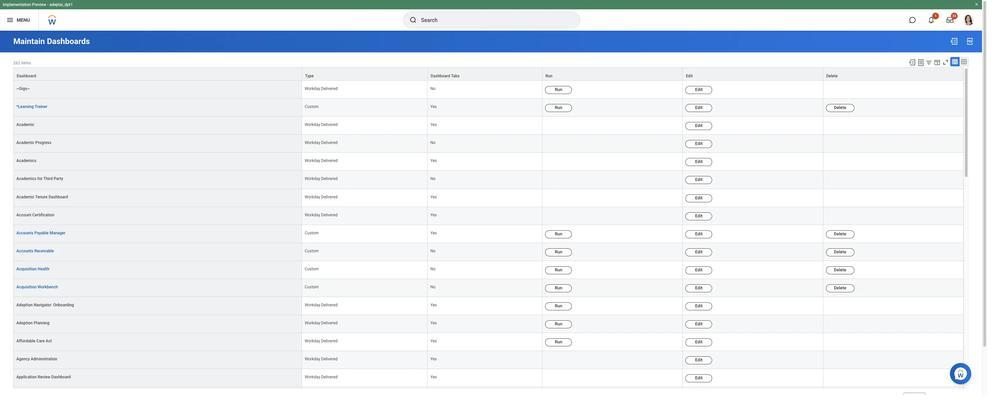 Task type: describe. For each thing, give the bounding box(es) containing it.
delivered for navigator:
[[321, 303, 338, 308]]

4 edit row from the top
[[13, 171, 964, 189]]

implementation preview -   adeptai_dpt1
[[3, 2, 73, 7]]

delete for second delete button from the top
[[834, 232, 846, 237]]

run button
[[543, 68, 683, 81]]

payable
[[34, 231, 49, 236]]

click to view/edit grid preferences image
[[934, 59, 941, 66]]

5 no from the top
[[430, 267, 436, 272]]

3 edit button from the top
[[686, 122, 712, 130]]

maintain
[[13, 37, 45, 46]]

maintain dashboards main content
[[0, 31, 982, 396]]

acquisition for acquisition workbench
[[16, 285, 37, 290]]

yes for adoption navigator: onboarding
[[430, 303, 437, 308]]

4 edit button from the top
[[686, 140, 712, 148]]

delete for delete button for *learning trainer
[[834, 105, 846, 110]]

4 row from the top
[[13, 225, 964, 243]]

accounts payable manager
[[16, 231, 65, 236]]

workday delivered for for
[[305, 177, 338, 182]]

academics for academics
[[16, 159, 36, 163]]

4 delete button from the top
[[826, 267, 854, 275]]

export to worksheets image
[[917, 59, 925, 67]]

yes for account certification
[[430, 213, 437, 218]]

10 edit button from the top
[[686, 249, 712, 257]]

8 edit button from the top
[[686, 213, 712, 221]]

academic for academic tenure dashboard
[[16, 195, 34, 200]]

yes for academics
[[430, 159, 437, 163]]

yes for adoption planning
[[430, 321, 437, 326]]

accounts payable manager link
[[16, 231, 65, 236]]

select to filter grid data image
[[925, 59, 933, 66]]

workday delivered for navigator:
[[305, 303, 338, 308]]

2 workday delivered from the top
[[305, 123, 338, 127]]

review
[[38, 376, 50, 380]]

workday for navigator:
[[305, 303, 320, 308]]

6 row from the top
[[13, 261, 964, 280]]

acquisition health link
[[16, 267, 49, 272]]

administration
[[31, 357, 57, 362]]

custom for *learning trainer
[[305, 105, 319, 109]]

third
[[43, 177, 53, 182]]

onboarding
[[53, 303, 74, 308]]

5 row from the top
[[13, 243, 964, 261]]

2 workday from the top
[[305, 123, 320, 127]]

run for eighth run button
[[555, 322, 562, 327]]

7 run button from the top
[[545, 303, 572, 311]]

workday for progress
[[305, 141, 320, 145]]

run for fourth run button from the bottom of the maintain dashboards main content
[[555, 286, 562, 291]]

6 edit button from the top
[[686, 177, 712, 185]]

delivered for for
[[321, 177, 338, 182]]

health
[[38, 267, 49, 272]]

party
[[54, 177, 63, 182]]

run for fourth run button from the top
[[555, 250, 562, 255]]

4 workday delivered from the top
[[305, 159, 338, 163]]

toolbar inside maintain dashboards main content
[[906, 57, 969, 68]]

workday delivered for care
[[305, 339, 338, 344]]

delete button for accounts receivable
[[826, 249, 854, 257]]

certification
[[32, 213, 54, 218]]

account certification
[[16, 213, 54, 218]]

33
[[952, 14, 956, 18]]

search image
[[409, 16, 417, 24]]

17 edit button from the top
[[686, 375, 712, 383]]

delivered for administration
[[321, 357, 338, 362]]

2 edit button from the top
[[686, 104, 712, 112]]

acquisition for acquisition health
[[16, 267, 37, 272]]

workday delivered for review
[[305, 376, 338, 380]]

menu banner
[[0, 0, 982, 31]]

run for eighth run button from the bottom
[[555, 105, 562, 110]]

inbox large image
[[947, 17, 953, 23]]

manager
[[50, 231, 65, 236]]

delete for delete popup button
[[826, 74, 838, 79]]

run for first run button from the bottom of the maintain dashboards main content
[[555, 340, 562, 345]]

1 delivered from the top
[[321, 87, 338, 91]]

10 row from the top
[[13, 334, 964, 352]]

adoption navigator: onboarding
[[16, 303, 74, 308]]

custom for acquisition health
[[305, 267, 319, 272]]

type
[[305, 74, 314, 79]]

2 delivered from the top
[[321, 123, 338, 127]]

delivered for planning
[[321, 321, 338, 326]]

menu
[[17, 17, 30, 23]]

tenure
[[35, 195, 48, 200]]

4 delivered from the top
[[321, 159, 338, 163]]

run for 7th run button from the top of the maintain dashboards main content
[[555, 304, 562, 309]]

3 edit row from the top
[[13, 153, 964, 171]]

expand table image
[[961, 58, 967, 65]]

affordable care act
[[16, 339, 52, 344]]

account
[[16, 213, 31, 218]]

1 workday delivered from the top
[[305, 87, 338, 91]]

6 no from the top
[[430, 285, 436, 290]]

act
[[46, 339, 52, 344]]

yes for academic
[[430, 123, 437, 127]]

export to excel image for items
[[909, 59, 916, 66]]

8 run button from the top
[[545, 321, 572, 329]]

yes for agency administration
[[430, 357, 437, 362]]

type button
[[302, 68, 427, 81]]

workday for review
[[305, 376, 320, 380]]

navigator:
[[34, 303, 52, 308]]

7 edit button from the top
[[686, 195, 712, 203]]

run for fifth run button from the bottom
[[555, 268, 562, 273]]

affordable
[[16, 339, 35, 344]]

6 run button from the top
[[545, 285, 572, 293]]

13 edit button from the top
[[686, 303, 712, 311]]

6 edit row from the top
[[13, 207, 964, 225]]

accounts for accounts receivable
[[16, 249, 33, 254]]

1 button
[[924, 13, 939, 27]]

fullscreen image
[[942, 59, 949, 66]]

5 edit button from the top
[[686, 158, 712, 166]]

262 items
[[13, 61, 31, 65]]

workday for certification
[[305, 213, 320, 218]]

*learning trainer
[[16, 105, 47, 109]]

acquisition workbench
[[16, 285, 58, 290]]

2 edit row from the top
[[13, 135, 964, 153]]

11 edit button from the top
[[686, 267, 712, 275]]

3 run button from the top
[[545, 231, 572, 239]]

4 run button from the top
[[545, 249, 572, 257]]

planning
[[34, 321, 49, 326]]

view printable version (pdf) image
[[966, 37, 974, 45]]

custom for accounts receivable
[[305, 249, 319, 254]]

9 run button from the top
[[545, 339, 572, 347]]



Task type: vqa. For each thing, say whether or not it's contained in the screenshot.


Task type: locate. For each thing, give the bounding box(es) containing it.
5 custom from the top
[[305, 285, 319, 290]]

adoption left navigator:
[[16, 303, 33, 308]]

toolbar
[[906, 57, 969, 68]]

12 workday delivered from the top
[[305, 376, 338, 380]]

workday delivered for certification
[[305, 213, 338, 218]]

2 delete button from the top
[[826, 231, 854, 239]]

delivered for tenure
[[321, 195, 338, 200]]

workday delivered for progress
[[305, 141, 338, 145]]

workday delivered
[[305, 87, 338, 91], [305, 123, 338, 127], [305, 141, 338, 145], [305, 159, 338, 163], [305, 177, 338, 182], [305, 195, 338, 200], [305, 213, 338, 218], [305, 303, 338, 308], [305, 321, 338, 326], [305, 339, 338, 344], [305, 357, 338, 362], [305, 376, 338, 380]]

2 row from the top
[[13, 81, 964, 99]]

11 workday delivered from the top
[[305, 357, 338, 362]]

1 vertical spatial academics
[[16, 177, 36, 182]]

acquisition down acquisition health
[[16, 285, 37, 290]]

for
[[37, 177, 43, 182]]

dashboards
[[47, 37, 90, 46]]

5 run button from the top
[[545, 267, 572, 275]]

12 workday from the top
[[305, 376, 320, 380]]

9 edit button from the top
[[686, 231, 712, 239]]

export to excel image
[[950, 37, 958, 45], [909, 59, 916, 66]]

11 row from the top
[[13, 388, 964, 396]]

export to excel image left export to worksheets image
[[909, 59, 916, 66]]

8 row from the top
[[13, 298, 964, 316]]

0 vertical spatial adoption
[[16, 303, 33, 308]]

15 edit button from the top
[[686, 339, 712, 347]]

delete for delete button corresponding to acquisition workbench
[[834, 286, 846, 291]]

12 edit button from the top
[[686, 285, 712, 293]]

1 custom from the top
[[305, 105, 319, 109]]

adoption for adoption navigator: onboarding
[[16, 303, 33, 308]]

11 yes from the top
[[430, 376, 437, 380]]

run button
[[545, 86, 572, 94], [545, 104, 572, 112], [545, 231, 572, 239], [545, 249, 572, 257], [545, 267, 572, 275], [545, 285, 572, 293], [545, 303, 572, 311], [545, 321, 572, 329], [545, 339, 572, 347]]

delete for delete button associated with accounts receivable
[[834, 250, 846, 255]]

academics for academics for third party
[[16, 177, 36, 182]]

3 academic from the top
[[16, 195, 34, 200]]

accounts receivable
[[16, 249, 54, 254]]

yes for affordable care act
[[430, 339, 437, 344]]

dashboard
[[17, 74, 36, 79], [431, 74, 450, 79], [49, 195, 68, 200], [51, 376, 71, 380]]

3 workday from the top
[[305, 141, 320, 145]]

delete button
[[823, 68, 963, 81]]

1 delete button from the top
[[826, 104, 854, 112]]

acquisition
[[16, 267, 37, 272], [16, 285, 37, 290]]

-
[[47, 2, 48, 7]]

academic for academic
[[16, 123, 34, 127]]

export to excel image left view printable version (pdf) icon
[[950, 37, 958, 45]]

no
[[430, 87, 436, 91], [430, 141, 436, 145], [430, 177, 436, 182], [430, 249, 436, 254], [430, 267, 436, 272], [430, 285, 436, 290]]

adoption planning
[[16, 321, 49, 326]]

8 delivered from the top
[[321, 303, 338, 308]]

academics for third party
[[16, 177, 63, 182]]

workday for planning
[[305, 321, 320, 326]]

2 adoption from the top
[[16, 321, 33, 326]]

1 academic from the top
[[16, 123, 34, 127]]

maintain dashboards
[[13, 37, 90, 46]]

delivered for review
[[321, 376, 338, 380]]

academic progress
[[16, 141, 51, 145]]

row header inside maintain dashboards main content
[[13, 388, 302, 396]]

receivable
[[34, 249, 54, 254]]

tabs
[[451, 74, 460, 79]]

delete inside popup button
[[826, 74, 838, 79]]

2 academic from the top
[[16, 141, 34, 145]]

0 vertical spatial acquisition
[[16, 267, 37, 272]]

10 delivered from the top
[[321, 339, 338, 344]]

1 vertical spatial acquisition
[[16, 285, 37, 290]]

11 workday from the top
[[305, 357, 320, 362]]

adeptai_dpt1
[[49, 2, 73, 7]]

7 row from the top
[[13, 280, 964, 298]]

academic for academic progress
[[16, 141, 34, 145]]

2 acquisition from the top
[[16, 285, 37, 290]]

5 workday from the top
[[305, 177, 320, 182]]

dashboard right the review
[[51, 376, 71, 380]]

accounts
[[16, 231, 33, 236], [16, 249, 33, 254]]

2 custom from the top
[[305, 231, 319, 236]]

2 yes from the top
[[430, 123, 437, 127]]

9 yes from the top
[[430, 339, 437, 344]]

dashboard right tenure
[[49, 195, 68, 200]]

workday for administration
[[305, 357, 320, 362]]

delivered for certification
[[321, 213, 338, 218]]

custom for acquisition workbench
[[305, 285, 319, 290]]

4 yes from the top
[[430, 195, 437, 200]]

run for run popup button
[[546, 74, 552, 79]]

workday for care
[[305, 339, 320, 344]]

10 yes from the top
[[430, 357, 437, 362]]

2 accounts from the top
[[16, 249, 33, 254]]

0 vertical spatial export to excel image
[[950, 37, 958, 45]]

agency
[[16, 357, 30, 362]]

9 row from the top
[[13, 316, 964, 334]]

accounts for accounts payable manager
[[16, 231, 33, 236]]

1 edit button from the top
[[686, 86, 712, 94]]

5 yes from the top
[[430, 213, 437, 218]]

2 vertical spatial academic
[[16, 195, 34, 200]]

6 yes from the top
[[430, 231, 437, 236]]

custom
[[305, 105, 319, 109], [305, 231, 319, 236], [305, 249, 319, 254], [305, 267, 319, 272], [305, 285, 319, 290]]

1 row from the top
[[13, 68, 964, 81]]

1
[[935, 14, 937, 18]]

delivered for care
[[321, 339, 338, 344]]

5 edit row from the top
[[13, 189, 964, 207]]

items
[[21, 61, 31, 65]]

0 vertical spatial academics
[[16, 159, 36, 163]]

1 horizontal spatial export to excel image
[[950, 37, 958, 45]]

1 academics from the top
[[16, 159, 36, 163]]

12 delivered from the top
[[321, 376, 338, 380]]

1 accounts from the top
[[16, 231, 33, 236]]

run for 9th run button from the bottom
[[555, 87, 562, 92]]

2 no from the top
[[430, 141, 436, 145]]

workday for for
[[305, 177, 320, 182]]

cell
[[823, 81, 964, 99], [543, 117, 683, 135], [823, 117, 964, 135], [543, 135, 683, 153], [823, 135, 964, 153], [543, 153, 683, 171], [823, 153, 964, 171], [543, 171, 683, 189], [823, 171, 964, 189], [543, 189, 683, 207], [823, 189, 964, 207], [543, 207, 683, 225], [823, 207, 964, 225], [823, 298, 964, 316], [823, 316, 964, 334], [823, 334, 964, 352], [543, 352, 683, 370], [823, 352, 964, 370], [543, 370, 683, 388], [823, 370, 964, 388], [302, 388, 428, 396], [428, 388, 543, 396], [543, 388, 683, 396], [683, 388, 823, 396], [823, 388, 964, 396]]

delete button for acquisition workbench
[[826, 285, 854, 293]]

dashboard down items
[[17, 74, 36, 79]]

0 vertical spatial accounts
[[16, 231, 33, 236]]

4 no from the top
[[430, 249, 436, 254]]

progress
[[35, 141, 51, 145]]

1 vertical spatial accounts
[[16, 249, 33, 254]]

application
[[16, 376, 37, 380]]

academic tenure dashboard
[[16, 195, 68, 200]]

preview
[[32, 2, 46, 7]]

delete for 2nd delete button from the bottom
[[834, 268, 846, 273]]

run
[[546, 74, 552, 79], [555, 87, 562, 92], [555, 105, 562, 110], [555, 232, 562, 237], [555, 250, 562, 255], [555, 268, 562, 273], [555, 286, 562, 291], [555, 304, 562, 309], [555, 322, 562, 327], [555, 340, 562, 345]]

workbench
[[38, 285, 58, 290]]

3 no from the top
[[430, 177, 436, 182]]

6 workday from the top
[[305, 195, 320, 200]]

1 acquisition from the top
[[16, 267, 37, 272]]

33 button
[[943, 13, 958, 27]]

3 custom from the top
[[305, 249, 319, 254]]

9 workday delivered from the top
[[305, 321, 338, 326]]

1 run button from the top
[[545, 86, 572, 94]]

agency administration
[[16, 357, 57, 362]]

close environment banner image
[[975, 2, 979, 6]]

acquisition left health
[[16, 267, 37, 272]]

academics down academic progress
[[16, 159, 36, 163]]

8 workday delivered from the top
[[305, 303, 338, 308]]

1 vertical spatial adoption
[[16, 321, 33, 326]]

export to excel image for dashboards
[[950, 37, 958, 45]]

7 delivered from the top
[[321, 213, 338, 218]]

7 edit row from the top
[[13, 352, 964, 370]]

6 workday delivered from the top
[[305, 195, 338, 200]]

accounts receivable link
[[16, 249, 54, 254]]

run inside popup button
[[546, 74, 552, 79]]

0 horizontal spatial export to excel image
[[909, 59, 916, 66]]

3 row from the top
[[13, 99, 964, 117]]

delete
[[826, 74, 838, 79], [834, 105, 846, 110], [834, 232, 846, 237], [834, 250, 846, 255], [834, 268, 846, 273], [834, 286, 846, 291]]

Search Workday  search field
[[421, 13, 566, 27]]

1 workday from the top
[[305, 87, 320, 91]]

delivered for progress
[[321, 141, 338, 145]]

1 edit row from the top
[[13, 117, 964, 135]]

row header
[[13, 388, 302, 396]]

5 workday delivered from the top
[[305, 177, 338, 182]]

adoption left planning
[[16, 321, 33, 326]]

3 yes from the top
[[430, 159, 437, 163]]

yes for application review dashboard
[[430, 376, 437, 380]]

7 workday delivered from the top
[[305, 213, 338, 218]]

dashboard left tabs
[[431, 74, 450, 79]]

1 no from the top
[[430, 87, 436, 91]]

delete button for *learning trainer
[[826, 104, 854, 112]]

8 edit row from the top
[[13, 370, 964, 388]]

workday delivered for planning
[[305, 321, 338, 326]]

1 vertical spatial academic
[[16, 141, 34, 145]]

workday delivered for administration
[[305, 357, 338, 362]]

accounts left payable
[[16, 231, 33, 236]]

academic left tenure
[[16, 195, 34, 200]]

application review dashboard
[[16, 376, 71, 380]]

~gigs~
[[16, 87, 30, 91]]

edit button
[[686, 86, 712, 94], [686, 104, 712, 112], [686, 122, 712, 130], [686, 140, 712, 148], [686, 158, 712, 166], [686, 177, 712, 185], [686, 195, 712, 203], [686, 213, 712, 221], [686, 231, 712, 239], [686, 249, 712, 257], [686, 267, 712, 275], [686, 285, 712, 293], [686, 303, 712, 311], [686, 321, 712, 329], [686, 339, 712, 347], [686, 357, 712, 365], [686, 375, 712, 383]]

row containing dashboard
[[13, 68, 964, 81]]

7 workday from the top
[[305, 213, 320, 218]]

2 run button from the top
[[545, 104, 572, 112]]

9 delivered from the top
[[321, 321, 338, 326]]

16 edit button from the top
[[686, 357, 712, 365]]

academic
[[16, 123, 34, 127], [16, 141, 34, 145], [16, 195, 34, 200]]

yes for academic tenure dashboard
[[430, 195, 437, 200]]

1 adoption from the top
[[16, 303, 33, 308]]

table image
[[952, 58, 958, 65]]

3 delivered from the top
[[321, 141, 338, 145]]

notifications large image
[[928, 17, 935, 23]]

edit button
[[683, 68, 823, 81]]

acquisition health
[[16, 267, 49, 272]]

run for seventh run button from the bottom
[[555, 232, 562, 237]]

workday for tenure
[[305, 195, 320, 200]]

0 vertical spatial academic
[[16, 123, 34, 127]]

14 edit button from the top
[[686, 321, 712, 329]]

academics
[[16, 159, 36, 163], [16, 177, 36, 182]]

workday delivered for tenure
[[305, 195, 338, 200]]

trainer
[[35, 105, 47, 109]]

*learning trainer link
[[16, 105, 47, 109]]

edit inside popup button
[[686, 74, 693, 79]]

accounts left receivable
[[16, 249, 33, 254]]

delete button
[[826, 104, 854, 112], [826, 231, 854, 239], [826, 249, 854, 257], [826, 267, 854, 275], [826, 285, 854, 293]]

delivered
[[321, 87, 338, 91], [321, 123, 338, 127], [321, 141, 338, 145], [321, 159, 338, 163], [321, 177, 338, 182], [321, 195, 338, 200], [321, 213, 338, 218], [321, 303, 338, 308], [321, 321, 338, 326], [321, 339, 338, 344], [321, 357, 338, 362], [321, 376, 338, 380]]

academic down *learning
[[16, 123, 34, 127]]

edit row
[[13, 117, 964, 135], [13, 135, 964, 153], [13, 153, 964, 171], [13, 171, 964, 189], [13, 189, 964, 207], [13, 207, 964, 225], [13, 352, 964, 370], [13, 370, 964, 388]]

adoption for adoption planning
[[16, 321, 33, 326]]

care
[[36, 339, 45, 344]]

edit
[[686, 74, 693, 79], [695, 87, 703, 92], [695, 105, 703, 110], [695, 123, 703, 128], [695, 141, 703, 146], [695, 159, 703, 164], [695, 178, 703, 183], [695, 196, 703, 201], [695, 214, 703, 219], [695, 232, 703, 237], [695, 250, 703, 255], [695, 268, 703, 273], [695, 286, 703, 291], [695, 304, 703, 309], [695, 322, 703, 327], [695, 340, 703, 345], [695, 358, 703, 363], [695, 376, 703, 381]]

menu button
[[0, 9, 38, 31]]

academics left for
[[16, 177, 36, 182]]

dashboard tabs
[[431, 74, 460, 79]]

dashboard tabs button
[[428, 68, 542, 81]]

*learning
[[16, 105, 34, 109]]

5 delete button from the top
[[826, 285, 854, 293]]

262
[[13, 61, 20, 65]]

custom for accounts payable manager
[[305, 231, 319, 236]]

dashboard button
[[14, 68, 302, 81]]

4 workday from the top
[[305, 159, 320, 163]]

adoption
[[16, 303, 33, 308], [16, 321, 33, 326]]

profile logan mcneil image
[[963, 15, 974, 27]]

1 vertical spatial export to excel image
[[909, 59, 916, 66]]

acquisition workbench link
[[16, 285, 58, 290]]

justify image
[[6, 16, 14, 24]]

yes
[[430, 105, 437, 109], [430, 123, 437, 127], [430, 159, 437, 163], [430, 195, 437, 200], [430, 213, 437, 218], [430, 231, 437, 236], [430, 303, 437, 308], [430, 321, 437, 326], [430, 339, 437, 344], [430, 357, 437, 362], [430, 376, 437, 380]]

9 workday from the top
[[305, 321, 320, 326]]

academic left progress
[[16, 141, 34, 145]]

workday
[[305, 87, 320, 91], [305, 123, 320, 127], [305, 141, 320, 145], [305, 159, 320, 163], [305, 177, 320, 182], [305, 195, 320, 200], [305, 213, 320, 218], [305, 303, 320, 308], [305, 321, 320, 326], [305, 339, 320, 344], [305, 357, 320, 362], [305, 376, 320, 380]]

implementation
[[3, 2, 31, 7]]

5 delivered from the top
[[321, 177, 338, 182]]

row
[[13, 68, 964, 81], [13, 81, 964, 99], [13, 99, 964, 117], [13, 225, 964, 243], [13, 243, 964, 261], [13, 261, 964, 280], [13, 280, 964, 298], [13, 298, 964, 316], [13, 316, 964, 334], [13, 334, 964, 352], [13, 388, 964, 396]]

1 yes from the top
[[430, 105, 437, 109]]

2 academics from the top
[[16, 177, 36, 182]]



